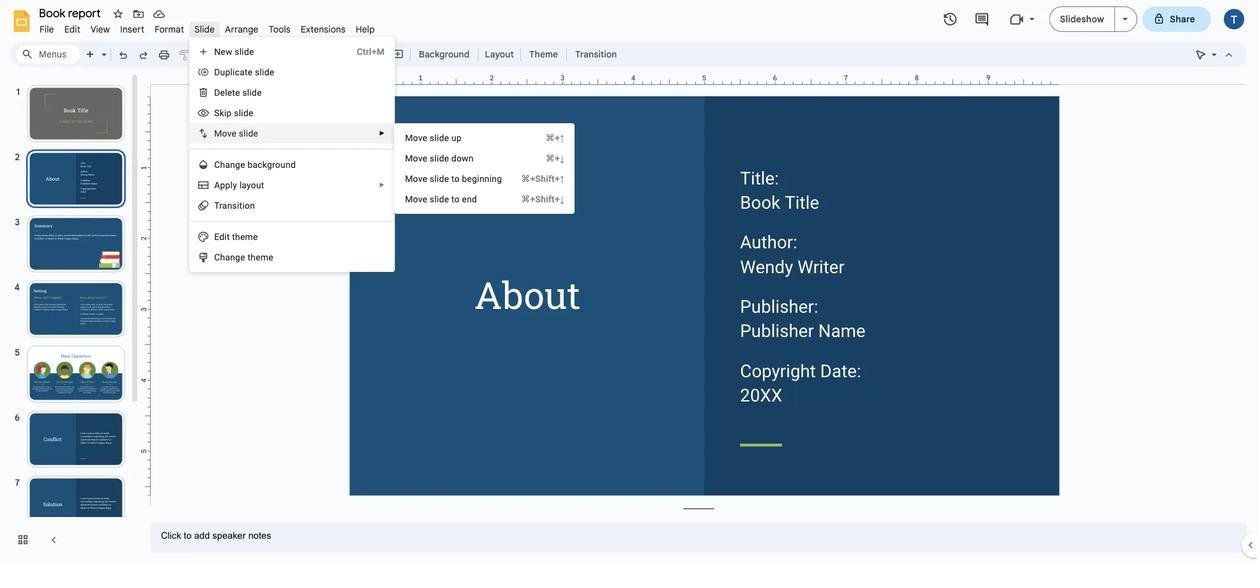 Task type: describe. For each thing, give the bounding box(es) containing it.
lete
[[225, 87, 240, 98]]

slide right ve
[[430, 153, 449, 163]]

n
[[214, 46, 221, 57]]

move slide v element
[[214, 128, 262, 139]]

mo v e slide
[[214, 128, 258, 139]]

skip slide s element
[[214, 108, 257, 118]]

⌘+shift+↓
[[521, 194, 565, 204]]

slide down skip slide s 'element' at the left top
[[239, 128, 258, 139]]

n ew slide
[[214, 46, 254, 57]]

⌘+down element
[[530, 152, 565, 165]]

share button
[[1143, 6, 1211, 32]]

slide left u
[[430, 132, 449, 143]]

change background b element
[[214, 159, 300, 170]]

m
[[405, 153, 413, 163]]

► for e slide
[[379, 130, 385, 137]]

d for e
[[214, 87, 220, 98]]

slide menu item
[[189, 22, 220, 37]]

move slide down o element
[[405, 153, 478, 163]]

g
[[472, 173, 477, 184]]

inning
[[477, 173, 502, 184]]

change theme t element
[[214, 252, 277, 262]]

mode and view toolbar
[[1191, 42, 1239, 67]]

ctrl+m
[[357, 46, 385, 57]]

change b ackground
[[214, 159, 296, 170]]

arrange menu item
[[220, 22, 264, 37]]

mo v e slide to end
[[405, 194, 477, 204]]

⌘+shift+down element
[[506, 193, 565, 206]]

u
[[451, 132, 457, 143]]

d e lete slide
[[214, 87, 262, 98]]

arrange
[[225, 24, 259, 35]]

e down move slide to be g inning in the left of the page
[[423, 194, 427, 204]]

view menu item
[[85, 22, 115, 37]]

ew
[[221, 46, 232, 57]]

Menus field
[[16, 45, 80, 63]]

move slide u p
[[405, 132, 462, 143]]

share
[[1170, 13, 1195, 25]]

ctrl+m element
[[342, 45, 385, 58]]

1 to from the top
[[451, 173, 460, 184]]

move slide to be g inning
[[405, 173, 502, 184]]

e right 'the'
[[253, 231, 258, 242]]

change t heme
[[214, 252, 273, 262]]

2 to from the top
[[452, 194, 460, 204]]

pply
[[220, 180, 237, 190]]

insert
[[120, 24, 144, 35]]

edit theme m element
[[214, 231, 262, 242]]

layout
[[485, 49, 514, 60]]

new slide with layout image
[[98, 46, 107, 50]]

live pointer settings image
[[1209, 46, 1217, 50]]

e down the s kip slide
[[232, 128, 237, 139]]

extensions menu item
[[296, 22, 351, 37]]

menu containing move slide
[[394, 123, 575, 214]]

apply layout a element
[[214, 180, 268, 190]]

edit for edit
[[64, 24, 80, 35]]

⌘+up element
[[530, 132, 565, 144]]

r
[[219, 200, 222, 211]]

layout button
[[481, 45, 518, 64]]

o
[[413, 153, 418, 163]]

extensions
[[301, 24, 346, 35]]

slide right 'uplicate'
[[255, 67, 274, 77]]

menu containing n
[[189, 37, 395, 272]]

m
[[245, 231, 253, 242]]

edit menu item
[[59, 22, 85, 37]]



Task type: locate. For each thing, give the bounding box(es) containing it.
new slide n element
[[214, 46, 258, 57]]

menu bar banner
[[0, 0, 1257, 563]]

to
[[451, 173, 460, 184], [452, 194, 460, 204]]

Star checkbox
[[109, 5, 127, 23]]

view
[[91, 24, 110, 35]]

background
[[419, 49, 470, 60]]

move slide to end v element
[[405, 194, 481, 204]]

1 d from the top
[[214, 67, 220, 77]]

slide down move slide to be g inning in the left of the page
[[430, 194, 449, 204]]

1 vertical spatial v
[[418, 194, 423, 204]]

edit left 'the'
[[214, 231, 230, 242]]

0 horizontal spatial mo
[[214, 128, 227, 139]]

move slide up u element
[[405, 132, 466, 143]]

0 horizontal spatial v
[[227, 128, 232, 139]]

tools
[[269, 24, 291, 35]]

1 horizontal spatial mo
[[405, 194, 418, 204]]

heme
[[251, 252, 273, 262]]

p
[[457, 132, 462, 143]]

d for uplicate
[[214, 67, 220, 77]]

1 vertical spatial d
[[214, 87, 220, 98]]

mo down m
[[405, 194, 418, 204]]

the
[[232, 231, 245, 242]]

change left t
[[214, 252, 245, 262]]

edit for edit the m e
[[214, 231, 230, 242]]

transition
[[575, 49, 617, 60]]

⌘+↓
[[546, 153, 565, 163]]

file
[[40, 24, 54, 35]]

to left end
[[452, 194, 460, 204]]

1 vertical spatial mo
[[405, 194, 418, 204]]

change for change b ackground
[[214, 159, 245, 170]]

theme
[[529, 49, 558, 60]]

menu bar
[[34, 17, 380, 38]]

0 vertical spatial ►
[[379, 130, 385, 137]]

0 vertical spatial v
[[227, 128, 232, 139]]

⌘+↑
[[546, 132, 565, 143]]

navigation
[[0, 72, 140, 563]]

kip
[[220, 108, 232, 118]]

application containing slideshow
[[0, 0, 1257, 563]]

slideshow button
[[1049, 6, 1115, 32]]

main toolbar
[[79, 45, 623, 64]]

1 ► from the top
[[379, 130, 385, 137]]

transition button
[[570, 45, 623, 64]]

1 vertical spatial move
[[405, 173, 427, 184]]

duplicate slide d element
[[214, 67, 278, 77]]

0 vertical spatial to
[[451, 173, 460, 184]]

ve
[[418, 153, 427, 163]]

a pply layout
[[214, 180, 264, 190]]

slideshow
[[1060, 13, 1104, 25]]

s
[[214, 108, 220, 118]]

change left 'b'
[[214, 159, 245, 170]]

change
[[214, 159, 245, 170], [214, 252, 245, 262]]

application
[[0, 0, 1257, 563]]

Rename text field
[[34, 5, 108, 20]]

ansition
[[222, 200, 255, 211]]

2 d from the top
[[214, 87, 220, 98]]

0 vertical spatial mo
[[214, 128, 227, 139]]

mo
[[214, 128, 227, 139], [405, 194, 418, 204]]

file menu item
[[34, 22, 59, 37]]

edit down rename text field
[[64, 24, 80, 35]]

change for change t heme
[[214, 252, 245, 262]]

v
[[227, 128, 232, 139], [418, 194, 423, 204]]

edit inside menu item
[[64, 24, 80, 35]]

format menu item
[[150, 22, 189, 37]]

1 horizontal spatial edit
[[214, 231, 230, 242]]

slide down m o ve slide down on the left
[[430, 173, 449, 184]]

m o ve slide down
[[405, 153, 474, 163]]

slide right lete
[[242, 87, 262, 98]]

v down kip
[[227, 128, 232, 139]]

layout
[[239, 180, 264, 190]]

t r ansition
[[214, 200, 255, 211]]

move slide to beginning g element
[[405, 173, 506, 184]]

mo down s
[[214, 128, 227, 139]]

to left be
[[451, 173, 460, 184]]

0 horizontal spatial edit
[[64, 24, 80, 35]]

ackground
[[253, 159, 296, 170]]

mo for mo v e slide to end
[[405, 194, 418, 204]]

t
[[214, 200, 219, 211]]

► for a pply layout
[[379, 181, 385, 189]]

move down o
[[405, 173, 427, 184]]

tools menu item
[[264, 22, 296, 37]]

slide
[[194, 24, 215, 35]]

d left lete
[[214, 87, 220, 98]]

move
[[405, 132, 427, 143], [405, 173, 427, 184]]

1 vertical spatial to
[[452, 194, 460, 204]]

move for move slide
[[405, 132, 427, 143]]

edit the m e
[[214, 231, 258, 242]]

be
[[462, 173, 472, 184]]

1 vertical spatial ►
[[379, 181, 385, 189]]

menu bar containing file
[[34, 17, 380, 38]]

delete slide e element
[[214, 87, 266, 98]]

t
[[248, 252, 251, 262]]

theme button
[[524, 45, 564, 64]]

1 vertical spatial edit
[[214, 231, 230, 242]]

slide right kip
[[234, 108, 253, 118]]

s kip slide
[[214, 108, 253, 118]]

help
[[356, 24, 375, 35]]

0 vertical spatial d
[[214, 67, 220, 77]]

format
[[155, 24, 184, 35]]

a
[[214, 180, 220, 190]]

end
[[462, 194, 477, 204]]

menu bar inside menu bar banner
[[34, 17, 380, 38]]

d uplicate slide
[[214, 67, 274, 77]]

help menu item
[[351, 22, 380, 37]]

⌘+shift+↑
[[521, 173, 565, 184]]

2 move from the top
[[405, 173, 427, 184]]

⌘+shift+up element
[[506, 172, 565, 185]]

0 vertical spatial change
[[214, 159, 245, 170]]

slide right 'ew'
[[235, 46, 254, 57]]

presentation options image
[[1123, 18, 1128, 20]]

menu
[[189, 37, 395, 272], [394, 123, 575, 214]]

1 vertical spatial change
[[214, 252, 245, 262]]

d down n
[[214, 67, 220, 77]]

insert menu item
[[115, 22, 150, 37]]

d
[[214, 67, 220, 77], [214, 87, 220, 98]]

v for e slide
[[227, 128, 232, 139]]

transition r element
[[214, 200, 259, 211]]

slide
[[235, 46, 254, 57], [255, 67, 274, 77], [242, 87, 262, 98], [234, 108, 253, 118], [239, 128, 258, 139], [430, 132, 449, 143], [430, 153, 449, 163], [430, 173, 449, 184], [430, 194, 449, 204]]

1 change from the top
[[214, 159, 245, 170]]

edit
[[64, 24, 80, 35], [214, 231, 230, 242]]

b
[[248, 159, 253, 170]]

move up o
[[405, 132, 427, 143]]

e up kip
[[220, 87, 225, 98]]

mo for mo v e slide
[[214, 128, 227, 139]]

►
[[379, 130, 385, 137], [379, 181, 385, 189]]

uplicate
[[220, 67, 253, 77]]

e
[[220, 87, 225, 98], [232, 128, 237, 139], [423, 194, 427, 204], [253, 231, 258, 242]]

0 vertical spatial move
[[405, 132, 427, 143]]

v down move slide to be g inning in the left of the page
[[418, 194, 423, 204]]

background button
[[413, 45, 475, 64]]

move for move slide to be
[[405, 173, 427, 184]]

1 move from the top
[[405, 132, 427, 143]]

1 horizontal spatial v
[[418, 194, 423, 204]]

2 ► from the top
[[379, 181, 385, 189]]

2 change from the top
[[214, 252, 245, 262]]

0 vertical spatial edit
[[64, 24, 80, 35]]

v for e slide to end
[[418, 194, 423, 204]]

down
[[452, 153, 474, 163]]



Task type: vqa. For each thing, say whether or not it's contained in the screenshot.


